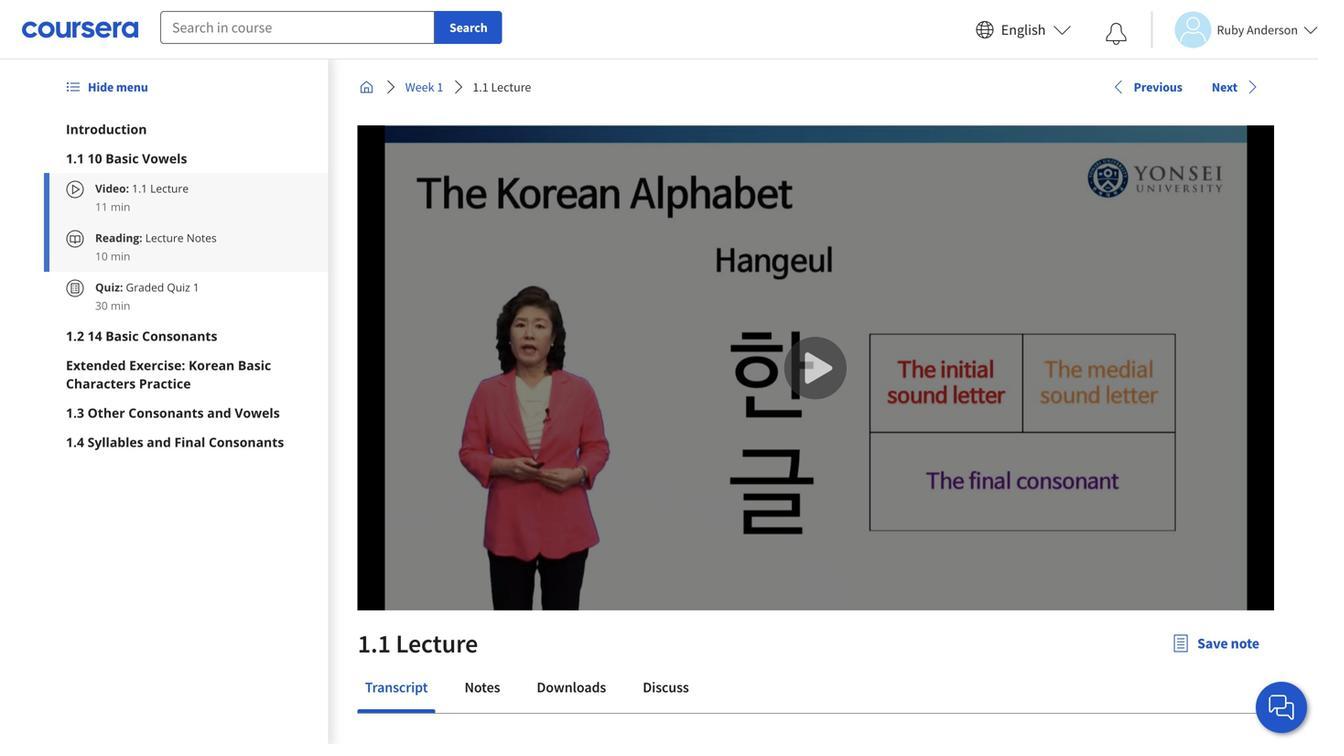 Task type: describe. For each thing, give the bounding box(es) containing it.
reading:
[[95, 230, 142, 245]]

1.4 syllables and final consonants
[[66, 433, 284, 451]]

1.1 lecture link
[[465, 70, 539, 103]]

1.1 inside video: 1.1 lecture 11 min
[[132, 181, 147, 196]]

discuss button
[[635, 665, 696, 709]]

practice
[[139, 375, 191, 392]]

1.3 other consonants and vowels button
[[66, 404, 306, 422]]

1.1 down play icon
[[358, 627, 391, 659]]

previous
[[1134, 78, 1182, 95]]

1 inside quiz: graded quiz 1 30 min
[[193, 280, 199, 295]]

extended exercise: korean basic characters practice button
[[66, 356, 306, 393]]

extended exercise: korean basic characters practice
[[66, 357, 271, 392]]

quiz
[[167, 280, 190, 295]]

2 vertical spatial consonants
[[209, 433, 284, 451]]

notes button
[[457, 665, 507, 709]]

exercise:
[[129, 357, 185, 374]]

10 inside dropdown button
[[88, 150, 102, 167]]

min inside quiz: graded quiz 1 30 min
[[111, 298, 130, 313]]

downloads button
[[529, 665, 613, 709]]

min for 10 min
[[111, 248, 130, 264]]

transcript
[[365, 678, 428, 697]]

0 horizontal spatial vowels
[[142, 150, 187, 167]]

basic inside extended exercise: korean basic characters practice
[[238, 357, 271, 374]]

1 vertical spatial 1.1 lecture
[[358, 627, 478, 659]]

ruby
[[1217, 22, 1244, 38]]

lecture down search button
[[491, 79, 531, 95]]

11 minutes 00 seconds element
[[489, 602, 522, 619]]

english button
[[968, 0, 1079, 59]]

0 minutes 0 seconds element
[[445, 602, 470, 619]]

1 vertical spatial consonants
[[128, 404, 204, 421]]

characters
[[66, 375, 136, 392]]

1 vertical spatial vowels
[[235, 404, 280, 421]]

0 vertical spatial 1
[[437, 79, 443, 95]]

discuss
[[643, 678, 689, 697]]

english
[[1001, 21, 1046, 39]]

lecture inside video: 1.1 lecture 11 min
[[150, 181, 189, 196]]

full screen image
[[1244, 601, 1268, 620]]

1.1 right week 1
[[473, 79, 489, 95]]

1.4
[[66, 433, 84, 451]]

syllables
[[88, 433, 143, 451]]

ruby anderson
[[1217, 22, 1298, 38]]

11:00
[[489, 602, 522, 619]]

1.2 14 basic consonants
[[66, 327, 217, 345]]

10 inside reading: lecture notes 10 min
[[95, 248, 108, 264]]

min for 11 min
[[111, 199, 130, 214]]

0 vertical spatial 1.1 lecture
[[473, 79, 531, 95]]

mute image
[[401, 601, 424, 620]]

0 horizontal spatial and
[[147, 433, 171, 451]]

hide menu
[[88, 79, 148, 95]]

11
[[95, 199, 108, 214]]

1.4 syllables and final consonants button
[[66, 433, 306, 451]]

1.2
[[66, 327, 84, 345]]

show notifications image
[[1105, 23, 1127, 45]]

home image
[[359, 80, 374, 94]]

lecture inside reading: lecture notes 10 min
[[145, 230, 184, 245]]



Task type: locate. For each thing, give the bounding box(es) containing it.
introduction
[[66, 120, 147, 138]]

final
[[174, 433, 205, 451]]

lecture
[[491, 79, 531, 95], [150, 181, 189, 196], [145, 230, 184, 245], [396, 627, 478, 659]]

min right 11
[[111, 199, 130, 214]]

1
[[437, 79, 443, 95], [193, 280, 199, 295]]

lecture down 1.1 10 basic vowels dropdown button
[[150, 181, 189, 196]]

quiz: graded quiz 1 30 min
[[95, 280, 199, 313]]

min inside video: 1.1 lecture 11 min
[[111, 199, 130, 214]]

save note
[[1197, 634, 1259, 653]]

lecture down "0:00"
[[396, 627, 478, 659]]

0 vertical spatial consonants
[[142, 327, 217, 345]]

graded
[[126, 280, 164, 295]]

10 down reading:
[[95, 248, 108, 264]]

2 vertical spatial basic
[[238, 357, 271, 374]]

introduction button
[[66, 120, 306, 138]]

notes down 0:00 / 11:00
[[464, 678, 500, 697]]

1 vertical spatial basic
[[105, 327, 139, 345]]

10 down introduction
[[88, 150, 102, 167]]

downloads
[[537, 678, 606, 697]]

1.3 other consonants and vowels
[[66, 404, 280, 421]]

1.2 14 basic consonants button
[[66, 327, 306, 345]]

/
[[477, 602, 482, 619]]

and
[[207, 404, 231, 421], [147, 433, 171, 451]]

vowels up 1.4 syllables and final consonants dropdown button
[[235, 404, 280, 421]]

Search in course text field
[[160, 11, 435, 44]]

1.1 lecture down mute icon
[[358, 627, 478, 659]]

search
[[449, 19, 488, 36]]

1 vertical spatial notes
[[464, 678, 500, 697]]

quiz:
[[95, 280, 123, 295]]

extended
[[66, 357, 126, 374]]

and left final
[[147, 433, 171, 451]]

1.1 10 basic vowels button
[[66, 149, 306, 167]]

1.3
[[66, 404, 84, 421]]

3 min from the top
[[111, 298, 130, 313]]

0 vertical spatial and
[[207, 404, 231, 421]]

1 horizontal spatial and
[[207, 404, 231, 421]]

1 vertical spatial 10
[[95, 248, 108, 264]]

consonants down practice
[[128, 404, 204, 421]]

0 horizontal spatial notes
[[186, 230, 217, 245]]

min inside reading: lecture notes 10 min
[[111, 248, 130, 264]]

1 vertical spatial 1
[[193, 280, 199, 295]]

ruby anderson button
[[1151, 11, 1318, 48]]

chat with us image
[[1267, 693, 1296, 722]]

and up 1.4 syllables and final consonants dropdown button
[[207, 404, 231, 421]]

consonants
[[142, 327, 217, 345], [128, 404, 204, 421], [209, 433, 284, 451]]

menu
[[116, 79, 148, 95]]

1 horizontal spatial notes
[[464, 678, 500, 697]]

1 vertical spatial min
[[111, 248, 130, 264]]

play image
[[371, 603, 390, 618]]

min right the 30
[[111, 298, 130, 313]]

vowels down introduction 'dropdown button'
[[142, 150, 187, 167]]

basic up video:
[[105, 150, 139, 167]]

video:
[[95, 181, 129, 196]]

0:00
[[445, 602, 470, 619]]

0 vertical spatial notes
[[186, 230, 217, 245]]

1.1
[[473, 79, 489, 95], [66, 150, 84, 167], [132, 181, 147, 196], [358, 627, 391, 659]]

0 vertical spatial 10
[[88, 150, 102, 167]]

hide menu button
[[59, 70, 155, 103]]

notes inside button
[[464, 678, 500, 697]]

consonants right final
[[209, 433, 284, 451]]

basic right korean
[[238, 357, 271, 374]]

lecture right reading:
[[145, 230, 184, 245]]

other
[[88, 404, 125, 421]]

1 min from the top
[[111, 199, 130, 214]]

30
[[95, 298, 108, 313]]

1 vertical spatial and
[[147, 433, 171, 451]]

1 right week
[[437, 79, 443, 95]]

coursera image
[[22, 15, 138, 44]]

notes inside reading: lecture notes 10 min
[[186, 230, 217, 245]]

1.1 right video:
[[132, 181, 147, 196]]

week 1
[[405, 79, 443, 95]]

1.1 lecture down "search"
[[473, 79, 531, 95]]

note
[[1231, 634, 1259, 653]]

save
[[1197, 634, 1228, 653]]

transcript button
[[358, 665, 435, 709]]

save note button
[[1157, 621, 1274, 665]]

basic for consonants
[[105, 327, 139, 345]]

notes
[[186, 230, 217, 245], [464, 678, 500, 697]]

1 horizontal spatial 1
[[437, 79, 443, 95]]

0 vertical spatial basic
[[105, 150, 139, 167]]

related lecture content tabs tab list
[[358, 665, 1274, 713]]

0 vertical spatial min
[[111, 199, 130, 214]]

min down reading:
[[111, 248, 130, 264]]

1 right quiz
[[193, 280, 199, 295]]

video: 1.1 lecture 11 min
[[95, 181, 189, 214]]

week 1 link
[[398, 70, 451, 103]]

1.1 down introduction
[[66, 150, 84, 167]]

search button
[[435, 11, 502, 44]]

0 horizontal spatial 1
[[193, 280, 199, 295]]

anderson
[[1247, 22, 1298, 38]]

basic
[[105, 150, 139, 167], [105, 327, 139, 345], [238, 357, 271, 374]]

1.1 10 basic vowels
[[66, 150, 187, 167]]

next button
[[1204, 70, 1267, 103]]

next
[[1212, 78, 1237, 95]]

10
[[88, 150, 102, 167], [95, 248, 108, 264]]

korean
[[189, 357, 235, 374]]

basic right 14
[[105, 327, 139, 345]]

hide
[[88, 79, 114, 95]]

0 vertical spatial vowels
[[142, 150, 187, 167]]

notes up quiz
[[186, 230, 217, 245]]

1.1 inside dropdown button
[[66, 150, 84, 167]]

consonants up exercise:
[[142, 327, 217, 345]]

14
[[88, 327, 102, 345]]

2 min from the top
[[111, 248, 130, 264]]

2 vertical spatial min
[[111, 298, 130, 313]]

reading: lecture notes 10 min
[[95, 230, 217, 264]]

min
[[111, 199, 130, 214], [111, 248, 130, 264], [111, 298, 130, 313]]

vowels
[[142, 150, 187, 167], [235, 404, 280, 421]]

previous button
[[1104, 70, 1190, 103]]

1 horizontal spatial vowels
[[235, 404, 280, 421]]

1.1 lecture
[[473, 79, 531, 95], [358, 627, 478, 659]]

week
[[405, 79, 434, 95]]

0:00 / 11:00
[[445, 602, 522, 619]]

basic for vowels
[[105, 150, 139, 167]]



Task type: vqa. For each thing, say whether or not it's contained in the screenshot.
Basic inside DROPDOWN BUTTON
yes



